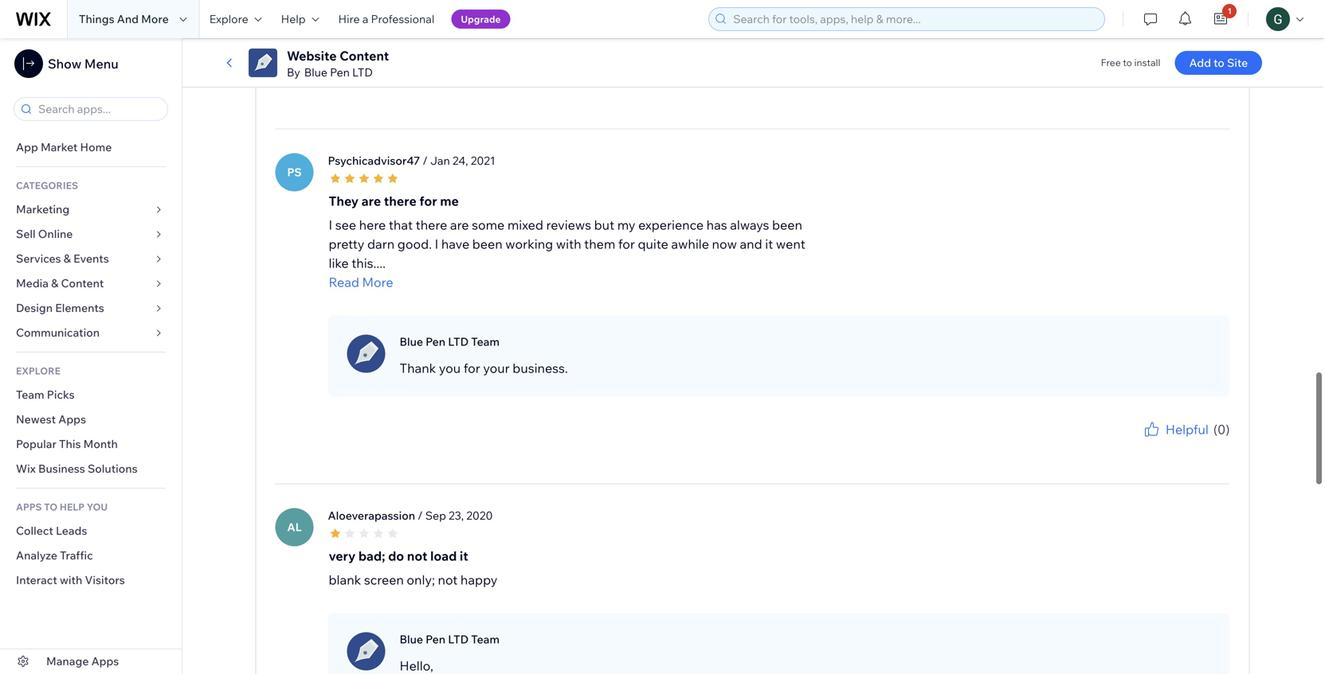 Task type: vqa. For each thing, say whether or not it's contained in the screenshot.
checkbox
no



Task type: locate. For each thing, give the bounding box(es) containing it.
2 vertical spatial you
[[1133, 440, 1149, 451]]

more down this....
[[362, 275, 393, 291]]

blue inside the website content by blue pen ltd
[[304, 65, 327, 79]]

aloeverapassion
[[328, 509, 415, 523]]

you
[[1133, 84, 1149, 96], [439, 361, 461, 377], [1133, 440, 1149, 451]]

site
[[1227, 56, 1248, 70]]

help
[[281, 12, 306, 26]]

1 vertical spatial helpful
[[1166, 422, 1209, 438]]

0 horizontal spatial i
[[329, 217, 332, 233]]

apps
[[58, 413, 86, 427], [91, 655, 119, 669]]

1 vertical spatial blue
[[400, 335, 423, 349]]

blue pen ltd image
[[347, 335, 385, 373], [347, 633, 385, 671]]

helpful for (1)
[[1168, 67, 1211, 83]]

1 vertical spatial blue pen ltd image
[[347, 633, 385, 671]]

apps inside newest apps link
[[58, 413, 86, 427]]

team down happy
[[471, 633, 500, 647]]

1 vertical spatial thank you for your feedback
[[1103, 440, 1230, 451]]

screen
[[364, 573, 404, 589]]

jan
[[430, 154, 450, 168]]

2 vertical spatial pen
[[426, 633, 445, 647]]

1 vertical spatial i
[[435, 236, 438, 252]]

newest
[[16, 413, 56, 427]]

you
[[87, 502, 108, 514]]

1 vertical spatial &
[[51, 276, 58, 290]]

1 vertical spatial blue pen ltd team
[[400, 633, 500, 647]]

1 horizontal spatial more
[[362, 275, 393, 291]]

0 vertical spatial ltd
[[352, 65, 373, 79]]

2 vertical spatial ltd
[[448, 633, 469, 647]]

not
[[407, 549, 427, 565], [438, 573, 458, 589]]

show
[[48, 56, 82, 72]]

feedback down (0)
[[1188, 440, 1230, 451]]

ltd up thank you for your business.
[[448, 335, 469, 349]]

it right 'and'
[[765, 236, 773, 252]]

0 vertical spatial blue pen ltd image
[[347, 335, 385, 373]]

apps right manage
[[91, 655, 119, 669]]

more
[[141, 12, 169, 26], [362, 275, 393, 291]]

marketing
[[16, 202, 69, 216]]

apps up this
[[58, 413, 86, 427]]

wix business solutions link
[[0, 457, 182, 482]]

0 vertical spatial thank
[[1103, 84, 1131, 96]]

traffic
[[60, 549, 93, 563]]

collect leads link
[[0, 520, 182, 544]]

0 vertical spatial blue pen ltd team
[[400, 335, 500, 349]]

mixed
[[507, 217, 543, 233]]

1 blue pen ltd team from the top
[[400, 335, 500, 349]]

2 vertical spatial team
[[471, 633, 500, 647]]

app market home link
[[0, 135, 182, 160]]

it inside very bad; do not load it blank screen only; not happy
[[460, 549, 468, 565]]

1 thank you for your feedback from the top
[[1103, 84, 1230, 96]]

0 vertical spatial thank you for your feedback
[[1103, 84, 1230, 96]]

this....
[[352, 255, 386, 271]]

blue pen ltd team for hello,
[[400, 633, 500, 647]]

al
[[287, 521, 302, 535]]

2 vertical spatial blue
[[400, 633, 423, 647]]

0 vertical spatial /
[[423, 154, 428, 168]]

1 vertical spatial pen
[[426, 335, 445, 349]]

0 horizontal spatial more
[[141, 12, 169, 26]]

1 vertical spatial team
[[16, 388, 44, 402]]

1 vertical spatial thank
[[400, 361, 436, 377]]

popular
[[16, 437, 56, 451]]

ltd down happy
[[448, 633, 469, 647]]

been
[[772, 217, 802, 233], [472, 236, 503, 252]]

ltd for very bad; do not load it
[[448, 633, 469, 647]]

month
[[83, 437, 118, 451]]

2 vertical spatial thank
[[1103, 440, 1131, 451]]

me
[[440, 193, 459, 209]]

0 vertical spatial i
[[329, 217, 332, 233]]

1 horizontal spatial been
[[772, 217, 802, 233]]

events
[[73, 252, 109, 266]]

Search for tools, apps, help & more... field
[[728, 8, 1100, 30]]

pen up thank you for your business.
[[426, 335, 445, 349]]

2 blue pen ltd image from the top
[[347, 633, 385, 671]]

to for add
[[1214, 56, 1225, 70]]

analyze traffic
[[16, 549, 93, 563]]

blue
[[304, 65, 327, 79], [400, 335, 423, 349], [400, 633, 423, 647]]

professional
[[371, 12, 435, 26]]

manage apps
[[46, 655, 119, 669]]

&
[[64, 252, 71, 266], [51, 276, 58, 290]]

experience
[[638, 217, 704, 233]]

0 vertical spatial helpful
[[1168, 67, 1211, 83]]

leads
[[56, 524, 87, 538]]

team
[[471, 335, 500, 349], [16, 388, 44, 402], [471, 633, 500, 647]]

/ for very bad; do not load it
[[418, 509, 423, 523]]

2 blue pen ltd team from the top
[[400, 633, 500, 647]]

blue up thank you for your business.
[[400, 335, 423, 349]]

0 vertical spatial been
[[772, 217, 802, 233]]

install
[[1134, 57, 1161, 69]]

0 vertical spatial pen
[[330, 65, 350, 79]]

blue pen ltd team up thank you for your business.
[[400, 335, 500, 349]]

are up the have
[[450, 217, 469, 233]]

apps inside manage apps link
[[91, 655, 119, 669]]

team for very bad; do not load it
[[471, 633, 500, 647]]

blue pen ltd image down read
[[347, 335, 385, 373]]

1 button
[[1203, 0, 1238, 38]]

apps for manage apps
[[91, 655, 119, 669]]

website content logo image
[[249, 49, 277, 77]]

it
[[765, 236, 773, 252], [460, 549, 468, 565]]

not down the load
[[438, 573, 458, 589]]

0 vertical spatial &
[[64, 252, 71, 266]]

blue down only; at the bottom left
[[400, 633, 423, 647]]

ltd down a
[[352, 65, 373, 79]]

1 vertical spatial apps
[[91, 655, 119, 669]]

/ inside aloeverapassion / sep 23, 2020
[[418, 509, 423, 523]]

ltd
[[352, 65, 373, 79], [448, 335, 469, 349], [448, 633, 469, 647]]

has
[[706, 217, 727, 233]]

team down explore
[[16, 388, 44, 402]]

1 vertical spatial you
[[439, 361, 461, 377]]

1 vertical spatial with
[[60, 574, 82, 588]]

help button
[[271, 0, 329, 38]]

feedback
[[1188, 84, 1230, 96], [1188, 440, 1230, 451]]

pen down only; at the bottom left
[[426, 633, 445, 647]]

1 horizontal spatial apps
[[91, 655, 119, 669]]

1 horizontal spatial &
[[64, 252, 71, 266]]

2 thank you for your feedback from the top
[[1103, 440, 1230, 451]]

helpful button
[[1144, 65, 1211, 84], [1142, 420, 1209, 440]]

with down 'reviews'
[[556, 236, 581, 252]]

1 vertical spatial more
[[362, 275, 393, 291]]

0 vertical spatial blue
[[304, 65, 327, 79]]

0 horizontal spatial with
[[60, 574, 82, 588]]

blue pen ltd team down only; at the bottom left
[[400, 633, 500, 647]]

with down traffic
[[60, 574, 82, 588]]

/ inside psychicadvisor47 / jan 24, 2021
[[423, 154, 428, 168]]

helpful for (0)
[[1166, 422, 1209, 438]]

1 vertical spatial not
[[438, 573, 458, 589]]

blue pen ltd image down screen
[[347, 633, 385, 671]]

more right and
[[141, 12, 169, 26]]

feedback down (1) in the top right of the page
[[1188, 84, 1230, 96]]

thank you for your feedback down (0)
[[1103, 440, 1230, 451]]

with
[[556, 236, 581, 252], [60, 574, 82, 588]]

are
[[361, 193, 381, 209], [450, 217, 469, 233]]

popular this month link
[[0, 433, 182, 457]]

(0)
[[1213, 422, 1230, 438]]

1 vertical spatial content
[[61, 276, 104, 290]]

content up "elements"
[[61, 276, 104, 290]]

good.
[[397, 236, 432, 252]]

darn
[[367, 236, 395, 252]]

& inside "link"
[[51, 276, 58, 290]]

pen for very bad; do not load it
[[426, 633, 445, 647]]

24,
[[453, 154, 468, 168]]

bad;
[[358, 549, 385, 565]]

1 vertical spatial are
[[450, 217, 469, 233]]

helpful left (1) in the top right of the page
[[1168, 67, 1211, 83]]

2 vertical spatial your
[[1166, 440, 1186, 451]]

there up "that"
[[384, 193, 417, 209]]

i left the have
[[435, 236, 438, 252]]

/ left the sep
[[418, 509, 423, 523]]

collect
[[16, 524, 53, 538]]

collect leads
[[16, 524, 87, 538]]

0 vertical spatial with
[[556, 236, 581, 252]]

to for free
[[1123, 57, 1132, 69]]

that
[[389, 217, 413, 233]]

0 horizontal spatial it
[[460, 549, 468, 565]]

home
[[80, 140, 112, 154]]

quite
[[638, 236, 668, 252]]

newest apps link
[[0, 408, 182, 433]]

manage apps link
[[0, 650, 182, 675]]

very bad; do not load it blank screen only; not happy
[[329, 549, 498, 589]]

to right free
[[1123, 57, 1132, 69]]

1 vertical spatial feedback
[[1188, 440, 1230, 451]]

blue down website
[[304, 65, 327, 79]]

interact with visitors
[[16, 574, 125, 588]]

/
[[423, 154, 428, 168], [418, 509, 423, 523]]

add
[[1189, 56, 1211, 70]]

1 horizontal spatial to
[[1214, 56, 1225, 70]]

0 horizontal spatial not
[[407, 549, 427, 565]]

upgrade
[[461, 13, 501, 25]]

1 vertical spatial helpful button
[[1142, 420, 1209, 440]]

& right the media
[[51, 276, 58, 290]]

helpful button left (1) in the top right of the page
[[1144, 65, 1211, 84]]

pen inside the website content by blue pen ltd
[[330, 65, 350, 79]]

there up "good."
[[416, 217, 447, 233]]

pen
[[330, 65, 350, 79], [426, 335, 445, 349], [426, 633, 445, 647]]

0 vertical spatial helpful button
[[1144, 65, 1211, 84]]

& for services
[[64, 252, 71, 266]]

been up went
[[772, 217, 802, 233]]

to left site
[[1214, 56, 1225, 70]]

helpful button for (0)
[[1142, 420, 1209, 440]]

0 vertical spatial content
[[340, 48, 389, 64]]

upgrade button
[[451, 10, 510, 29]]

1 horizontal spatial content
[[340, 48, 389, 64]]

0 horizontal spatial content
[[61, 276, 104, 290]]

it right the load
[[460, 549, 468, 565]]

business
[[38, 462, 85, 476]]

thank
[[1103, 84, 1131, 96], [400, 361, 436, 377], [1103, 440, 1131, 451]]

0 vertical spatial apps
[[58, 413, 86, 427]]

blank
[[329, 573, 361, 589]]

1 vertical spatial it
[[460, 549, 468, 565]]

0 horizontal spatial &
[[51, 276, 58, 290]]

they
[[329, 193, 359, 209]]

are up here
[[361, 193, 381, 209]]

sep
[[425, 509, 446, 523]]

& left events
[[64, 252, 71, 266]]

blue for very bad; do not load it
[[400, 633, 423, 647]]

1 vertical spatial ltd
[[448, 335, 469, 349]]

1 horizontal spatial with
[[556, 236, 581, 252]]

to inside button
[[1214, 56, 1225, 70]]

0 vertical spatial there
[[384, 193, 417, 209]]

pen down website
[[330, 65, 350, 79]]

helpful
[[1168, 67, 1211, 83], [1166, 422, 1209, 438]]

blue pen ltd image for hello,
[[347, 633, 385, 671]]

not right do
[[407, 549, 427, 565]]

ltd inside the website content by blue pen ltd
[[352, 65, 373, 79]]

0 vertical spatial it
[[765, 236, 773, 252]]

explore
[[16, 365, 61, 377]]

/ left jan
[[423, 154, 428, 168]]

team for they are there for me
[[471, 335, 500, 349]]

0 vertical spatial team
[[471, 335, 500, 349]]

0 vertical spatial more
[[141, 12, 169, 26]]

team up thank you for your business.
[[471, 335, 500, 349]]

thank you for your feedback down install
[[1103, 84, 1230, 96]]

been down "some"
[[472, 236, 503, 252]]

happy
[[460, 573, 498, 589]]

blue pen ltd image for thank you for your business.
[[347, 335, 385, 373]]

1 vertical spatial /
[[418, 509, 423, 523]]

0 horizontal spatial are
[[361, 193, 381, 209]]

1 horizontal spatial it
[[765, 236, 773, 252]]

0 vertical spatial not
[[407, 549, 427, 565]]

0 vertical spatial feedback
[[1188, 84, 1230, 96]]

helpful left (0)
[[1166, 422, 1209, 438]]

blue for they are there for me
[[400, 335, 423, 349]]

1 vertical spatial there
[[416, 217, 447, 233]]

i left the see
[[329, 217, 332, 233]]

show menu button
[[14, 49, 118, 78]]

0 horizontal spatial been
[[472, 236, 503, 252]]

marketing link
[[0, 198, 182, 222]]

0 horizontal spatial to
[[1123, 57, 1132, 69]]

content down a
[[340, 48, 389, 64]]

and
[[117, 12, 139, 26]]

(1)
[[1215, 67, 1230, 83]]

0 horizontal spatial apps
[[58, 413, 86, 427]]

1 blue pen ltd image from the top
[[347, 335, 385, 373]]

helpful button left (0)
[[1142, 420, 1209, 440]]

1 vertical spatial your
[[483, 361, 510, 377]]

pen for they are there for me
[[426, 335, 445, 349]]



Task type: describe. For each thing, give the bounding box(es) containing it.
wix
[[16, 462, 36, 476]]

reviews
[[546, 217, 591, 233]]

media & content
[[16, 276, 104, 290]]

apps
[[16, 502, 42, 514]]

read
[[329, 275, 359, 291]]

them
[[584, 236, 615, 252]]

by
[[287, 65, 300, 79]]

2020
[[466, 509, 493, 523]]

communication
[[16, 326, 102, 340]]

some
[[472, 217, 505, 233]]

0 vertical spatial you
[[1133, 84, 1149, 96]]

help
[[60, 502, 84, 514]]

a
[[362, 12, 368, 26]]

analyze
[[16, 549, 57, 563]]

sell online link
[[0, 222, 182, 247]]

team picks
[[16, 388, 75, 402]]

blue pen ltd team for thank you for your business.
[[400, 335, 500, 349]]

explore
[[209, 12, 248, 26]]

hello,
[[400, 659, 874, 675]]

here
[[359, 217, 386, 233]]

sell
[[16, 227, 36, 241]]

23,
[[449, 509, 464, 523]]

now
[[712, 236, 737, 252]]

0 vertical spatial your
[[1166, 84, 1186, 96]]

psychicadvisor47 / jan 24, 2021
[[328, 154, 495, 168]]

wix business solutions
[[16, 462, 138, 476]]

read more button
[[329, 273, 807, 292]]

menu
[[84, 56, 118, 72]]

& for media
[[51, 276, 58, 290]]

0 vertical spatial are
[[361, 193, 381, 209]]

services & events
[[16, 252, 109, 266]]

with inside they are there for me i see here that there are some mixed reviews but my experience has always been pretty darn good. i have been working with them for quite awhile now and it went like this.... read more
[[556, 236, 581, 252]]

2021
[[471, 154, 495, 168]]

/ for they are there for me
[[423, 154, 428, 168]]

1 vertical spatial been
[[472, 236, 503, 252]]

show menu
[[48, 56, 118, 72]]

apps to help you
[[16, 502, 108, 514]]

add to site button
[[1175, 51, 1262, 75]]

more inside they are there for me i see here that there are some mixed reviews but my experience has always been pretty darn good. i have been working with them for quite awhile now and it went like this.... read more
[[362, 275, 393, 291]]

media & content link
[[0, 272, 182, 296]]

1 horizontal spatial are
[[450, 217, 469, 233]]

ltd for they are there for me
[[448, 335, 469, 349]]

1 horizontal spatial not
[[438, 573, 458, 589]]

popular this month
[[16, 437, 118, 451]]

sidebar element
[[0, 38, 182, 675]]

add to site
[[1189, 56, 1248, 70]]

services
[[16, 252, 61, 266]]

1 horizontal spatial i
[[435, 236, 438, 252]]

very
[[329, 549, 356, 565]]

interact with visitors link
[[0, 569, 182, 594]]

newest apps
[[16, 413, 86, 427]]

awhile
[[671, 236, 709, 252]]

like
[[329, 255, 349, 271]]

2 feedback from the top
[[1188, 440, 1230, 451]]

content inside "link"
[[61, 276, 104, 290]]

with inside the sidebar element
[[60, 574, 82, 588]]

things
[[79, 12, 114, 26]]

design
[[16, 301, 53, 315]]

apps for newest apps
[[58, 413, 86, 427]]

website content by blue pen ltd
[[287, 48, 389, 79]]

team picks link
[[0, 383, 182, 408]]

Search apps... field
[[33, 98, 163, 120]]

psychicadvisor47
[[328, 154, 420, 168]]

free to install
[[1101, 57, 1161, 69]]

design elements link
[[0, 296, 182, 321]]

pretty
[[329, 236, 364, 252]]

app
[[16, 140, 38, 154]]

see
[[335, 217, 356, 233]]

helpful button for (1)
[[1144, 65, 1211, 84]]

always
[[730, 217, 769, 233]]

my
[[617, 217, 635, 233]]

free
[[1101, 57, 1121, 69]]

but
[[594, 217, 614, 233]]

thank you for your business.
[[400, 361, 568, 377]]

only;
[[407, 573, 435, 589]]

solutions
[[88, 462, 138, 476]]

team inside the sidebar element
[[16, 388, 44, 402]]

it inside they are there for me i see here that there are some mixed reviews but my experience has always been pretty darn good. i have been working with them for quite awhile now and it went like this.... read more
[[765, 236, 773, 252]]

interact
[[16, 574, 57, 588]]

content inside the website content by blue pen ltd
[[340, 48, 389, 64]]

media
[[16, 276, 49, 290]]

market
[[41, 140, 78, 154]]

this
[[59, 437, 81, 451]]

communication link
[[0, 321, 182, 346]]

1 feedback from the top
[[1188, 84, 1230, 96]]

went
[[776, 236, 805, 252]]

services & events link
[[0, 247, 182, 272]]

working
[[505, 236, 553, 252]]



